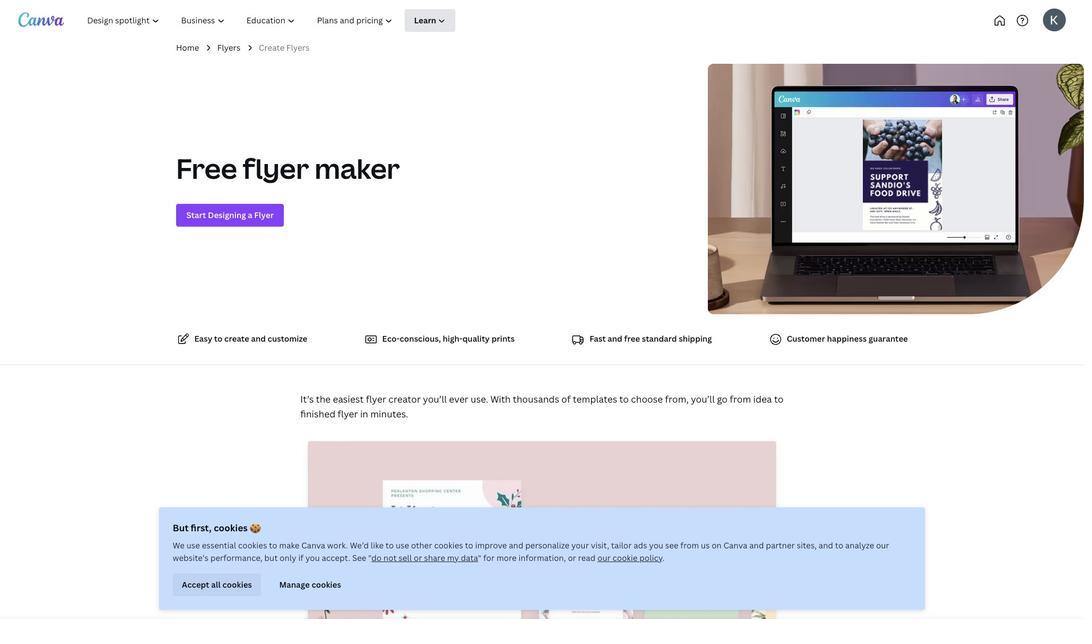 Task type: describe. For each thing, give the bounding box(es) containing it.
1 flyers from the left
[[217, 42, 241, 53]]

guarantee
[[869, 334, 908, 344]]

eco-
[[382, 334, 400, 344]]

only
[[280, 553, 296, 564]]

manage cookies
[[279, 580, 341, 590]]

accept all cookies
[[182, 580, 252, 590]]

information,
[[519, 553, 566, 564]]

for
[[483, 553, 495, 564]]

cookies inside button
[[312, 580, 341, 590]]

partner
[[766, 540, 795, 551]]

1 vertical spatial you
[[305, 553, 320, 564]]

cookies inside button
[[222, 580, 252, 590]]

fast and free standard shipping
[[590, 334, 712, 344]]

templates
[[573, 394, 617, 406]]

policy
[[640, 553, 662, 564]]

2 or from the left
[[568, 553, 576, 564]]

minutes.
[[370, 408, 408, 421]]

easiest
[[333, 394, 364, 406]]

1 or from the left
[[414, 553, 422, 564]]

home
[[176, 42, 199, 53]]

ever
[[449, 394, 468, 406]]

🍪
[[250, 522, 261, 535]]

performance,
[[210, 553, 262, 564]]

ads
[[634, 540, 647, 551]]

to up 'data'
[[465, 540, 473, 551]]

visit,
[[591, 540, 609, 551]]

our cookie policy link
[[598, 553, 662, 564]]

2 use from the left
[[396, 540, 409, 551]]

2 vertical spatial flyer
[[338, 408, 358, 421]]

flyers image
[[300, 440, 784, 620]]

but
[[173, 522, 189, 535]]

happiness
[[827, 334, 867, 344]]

our inside we use essential cookies to make canva work. we'd like to use other cookies to improve and personalize your visit, tailor ads you see from us on canva and partner sites, and to analyze our website's performance, but only if you accept. see "
[[876, 540, 889, 551]]

personalize
[[525, 540, 569, 551]]

your
[[571, 540, 589, 551]]

event flyer image
[[863, 120, 942, 230]]

see
[[665, 540, 679, 551]]

quality
[[462, 334, 490, 344]]

do
[[371, 553, 382, 564]]

finished
[[300, 408, 335, 421]]

but first, cookies 🍪
[[173, 522, 261, 535]]

share
[[424, 553, 445, 564]]

in
[[360, 408, 368, 421]]

standard
[[642, 334, 677, 344]]

0 vertical spatial flyer
[[243, 150, 309, 187]]

go
[[717, 394, 728, 406]]

essential
[[202, 540, 236, 551]]

do not sell or share my data link
[[371, 553, 478, 564]]

1 use from the left
[[187, 540, 200, 551]]

data
[[461, 553, 478, 564]]

from inside we use essential cookies to make canva work. we'd like to use other cookies to improve and personalize your visit, tailor ads you see from us on canva and partner sites, and to analyze our website's performance, but only if you accept. see "
[[680, 540, 699, 551]]

if
[[298, 553, 304, 564]]

to left analyze
[[835, 540, 843, 551]]

cookies up essential
[[214, 522, 248, 535]]

but
[[264, 553, 278, 564]]

tailor
[[611, 540, 632, 551]]

accept
[[182, 580, 209, 590]]

the
[[316, 394, 331, 406]]

1 canva from the left
[[301, 540, 325, 551]]

make
[[279, 540, 299, 551]]

we'd
[[350, 540, 369, 551]]

create
[[224, 334, 249, 344]]

to right idea
[[774, 394, 784, 406]]

thousands
[[513, 394, 559, 406]]

customer happiness guarantee
[[787, 334, 908, 344]]

2 flyers from the left
[[286, 42, 310, 53]]

to up but on the left
[[269, 540, 277, 551]]

to left choose
[[619, 394, 629, 406]]

customer
[[787, 334, 825, 344]]

create
[[259, 42, 284, 53]]

sites,
[[797, 540, 817, 551]]

on
[[712, 540, 722, 551]]

accept all cookies button
[[173, 574, 261, 597]]

customize
[[268, 334, 307, 344]]

conscious,
[[400, 334, 441, 344]]

other
[[411, 540, 432, 551]]

shipping
[[679, 334, 712, 344]]

" inside we use essential cookies to make canva work. we'd like to use other cookies to improve and personalize your visit, tailor ads you see from us on canva and partner sites, and to analyze our website's performance, but only if you accept. see "
[[368, 553, 371, 564]]

see
[[352, 553, 366, 564]]



Task type: locate. For each thing, give the bounding box(es) containing it.
like
[[371, 540, 384, 551]]

cookies up my
[[434, 540, 463, 551]]

canva
[[301, 540, 325, 551], [724, 540, 747, 551]]

from right "go"
[[730, 394, 751, 406]]

2 horizontal spatial flyer
[[366, 394, 386, 406]]

0 vertical spatial our
[[876, 540, 889, 551]]

do not sell or share my data " for more information, or read our cookie policy .
[[371, 553, 665, 564]]

to right like
[[386, 540, 394, 551]]

0 horizontal spatial flyer
[[243, 150, 309, 187]]

we
[[173, 540, 185, 551]]

our
[[876, 540, 889, 551], [598, 553, 611, 564]]

cookies down accept.
[[312, 580, 341, 590]]

you'll
[[423, 394, 447, 406], [691, 394, 715, 406]]

use up the sell
[[396, 540, 409, 551]]

you'll left "go"
[[691, 394, 715, 406]]

improve
[[475, 540, 507, 551]]

eco-conscious, high-quality prints
[[382, 334, 515, 344]]

website's
[[173, 553, 208, 564]]

use
[[187, 540, 200, 551], [396, 540, 409, 551]]

0 vertical spatial you
[[649, 540, 663, 551]]

0 horizontal spatial from
[[680, 540, 699, 551]]

1 horizontal spatial or
[[568, 553, 576, 564]]

" right see
[[368, 553, 371, 564]]

from,
[[665, 394, 689, 406]]

cookie
[[613, 553, 638, 564]]

flyers right home at the left top of page
[[217, 42, 241, 53]]

high-
[[443, 334, 463, 344]]

to right easy
[[214, 334, 222, 344]]

it's the easiest flyer creator you'll ever use. with thousands of templates to choose from, you'll go from idea to finished flyer in minutes.
[[300, 394, 784, 421]]

you up policy
[[649, 540, 663, 551]]

"
[[368, 553, 371, 564], [478, 553, 481, 564]]

you
[[649, 540, 663, 551], [305, 553, 320, 564]]

1 vertical spatial flyer
[[366, 394, 386, 406]]

work.
[[327, 540, 348, 551]]

flyers right create on the left of the page
[[286, 42, 310, 53]]

our down visit,
[[598, 553, 611, 564]]

0 horizontal spatial use
[[187, 540, 200, 551]]

" left for
[[478, 553, 481, 564]]

us
[[701, 540, 710, 551]]

to
[[214, 334, 222, 344], [619, 394, 629, 406], [774, 394, 784, 406], [269, 540, 277, 551], [386, 540, 394, 551], [465, 540, 473, 551], [835, 540, 843, 551]]

you'll left ever
[[423, 394, 447, 406]]

2 you'll from the left
[[691, 394, 715, 406]]

0 horizontal spatial you
[[305, 553, 320, 564]]

you right the if
[[305, 553, 320, 564]]

flyer
[[243, 150, 309, 187], [366, 394, 386, 406], [338, 408, 358, 421]]

we use essential cookies to make canva work. we'd like to use other cookies to improve and personalize your visit, tailor ads you see from us on canva and partner sites, and to analyze our website's performance, but only if you accept. see "
[[173, 540, 889, 564]]

0 horizontal spatial canva
[[301, 540, 325, 551]]

1 vertical spatial from
[[680, 540, 699, 551]]

analyze
[[845, 540, 874, 551]]

create flyers
[[259, 42, 310, 53]]

1 you'll from the left
[[423, 394, 447, 406]]

prints
[[492, 334, 515, 344]]

and right create
[[251, 334, 266, 344]]

from inside it's the easiest flyer creator you'll ever use. with thousands of templates to choose from, you'll go from idea to finished flyer in minutes.
[[730, 394, 751, 406]]

cookies right all
[[222, 580, 252, 590]]

manage cookies button
[[270, 574, 350, 597]]

top level navigation element
[[78, 9, 494, 32]]

1 horizontal spatial from
[[730, 394, 751, 406]]

1 horizontal spatial flyers
[[286, 42, 310, 53]]

and right sites,
[[819, 540, 833, 551]]

0 horizontal spatial or
[[414, 553, 422, 564]]

1 horizontal spatial you
[[649, 540, 663, 551]]

or right the sell
[[414, 553, 422, 564]]

free
[[624, 334, 640, 344]]

and left "free"
[[608, 334, 622, 344]]

not
[[384, 553, 397, 564]]

manage
[[279, 580, 310, 590]]

my
[[447, 553, 459, 564]]

0 horizontal spatial flyers
[[217, 42, 241, 53]]

1 horizontal spatial canva
[[724, 540, 747, 551]]

2 " from the left
[[478, 553, 481, 564]]

fast
[[590, 334, 606, 344]]

easy to create and customize
[[194, 334, 307, 344]]

our right analyze
[[876, 540, 889, 551]]

first,
[[191, 522, 212, 535]]

canva up the if
[[301, 540, 325, 551]]

0 horizontal spatial "
[[368, 553, 371, 564]]

1 " from the left
[[368, 553, 371, 564]]

1 horizontal spatial flyer
[[338, 408, 358, 421]]

free flyer maker
[[176, 150, 400, 187]]

idea
[[753, 394, 772, 406]]

0 horizontal spatial you'll
[[423, 394, 447, 406]]

flyers
[[217, 42, 241, 53], [286, 42, 310, 53]]

it's
[[300, 394, 314, 406]]

cookies down the 🍪
[[238, 540, 267, 551]]

use.
[[471, 394, 488, 406]]

and up do not sell or share my data " for more information, or read our cookie policy . at the bottom of page
[[509, 540, 523, 551]]

0 vertical spatial from
[[730, 394, 751, 406]]

use up website's
[[187, 540, 200, 551]]

canva right on
[[724, 540, 747, 551]]

choose
[[631, 394, 663, 406]]

accept.
[[322, 553, 350, 564]]

all
[[211, 580, 221, 590]]

0 horizontal spatial our
[[598, 553, 611, 564]]

or left 'read'
[[568, 553, 576, 564]]

.
[[662, 553, 665, 564]]

home link
[[176, 42, 199, 54]]

1 vertical spatial our
[[598, 553, 611, 564]]

flyers link
[[217, 42, 241, 54]]

free
[[176, 150, 237, 187]]

read
[[578, 553, 596, 564]]

easy
[[194, 334, 212, 344]]

more
[[497, 553, 517, 564]]

1 horizontal spatial our
[[876, 540, 889, 551]]

of
[[561, 394, 571, 406]]

1 horizontal spatial you'll
[[691, 394, 715, 406]]

1 horizontal spatial use
[[396, 540, 409, 551]]

cookies
[[214, 522, 248, 535], [238, 540, 267, 551], [434, 540, 463, 551], [222, 580, 252, 590], [312, 580, 341, 590]]

from
[[730, 394, 751, 406], [680, 540, 699, 551]]

maker
[[315, 150, 400, 187]]

sell
[[399, 553, 412, 564]]

creator
[[388, 394, 421, 406]]

and
[[251, 334, 266, 344], [608, 334, 622, 344], [509, 540, 523, 551], [749, 540, 764, 551], [819, 540, 833, 551]]

1 horizontal spatial "
[[478, 553, 481, 564]]

with
[[490, 394, 511, 406]]

or
[[414, 553, 422, 564], [568, 553, 576, 564]]

from left us
[[680, 540, 699, 551]]

and left the partner
[[749, 540, 764, 551]]

2 canva from the left
[[724, 540, 747, 551]]



Task type: vqa. For each thing, say whether or not it's contained in the screenshot.
Free flyer maker
yes



